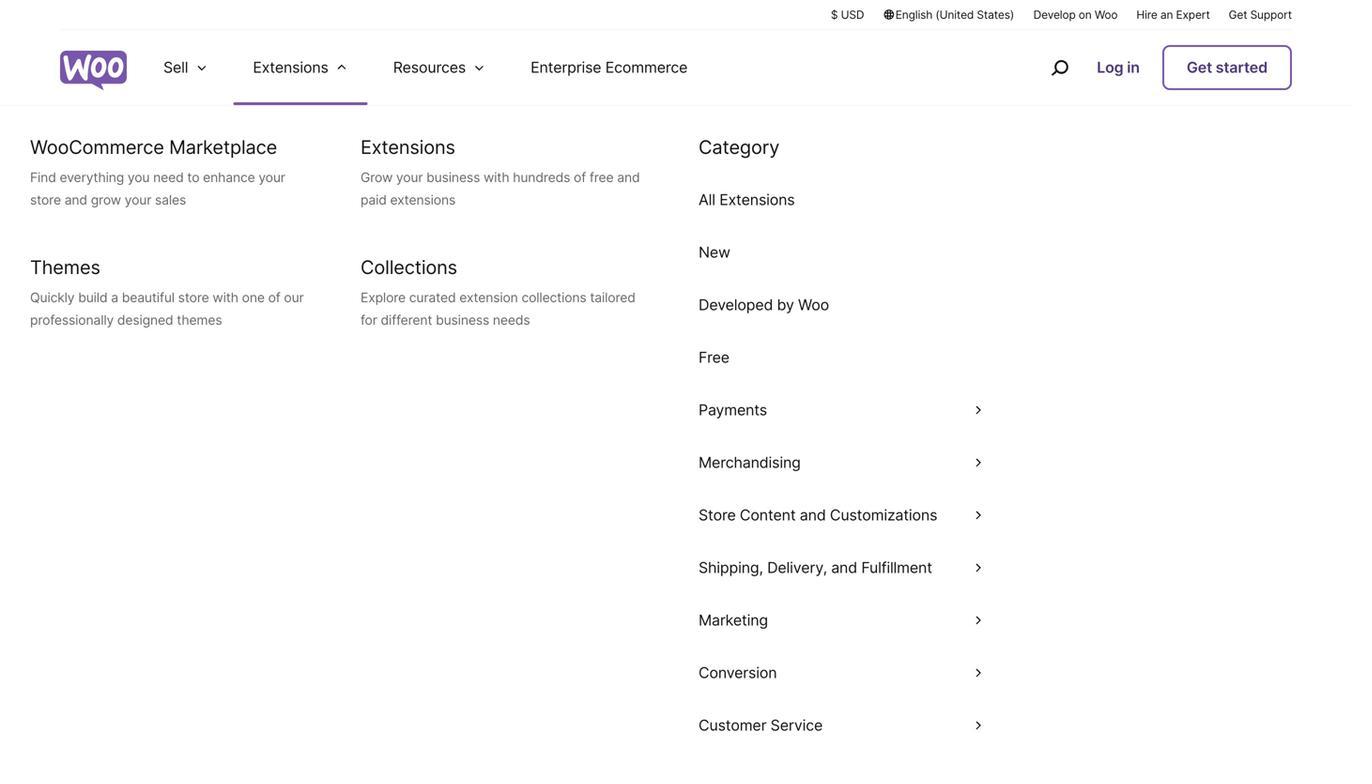 Task type: locate. For each thing, give the bounding box(es) containing it.
free link
[[676, 332, 1007, 384]]

everything
[[60, 170, 124, 185]]

0 horizontal spatial to
[[187, 170, 199, 185]]

collections
[[361, 256, 457, 279]]

try it free
[[631, 706, 721, 730]]

1 horizontal spatial free
[[590, 170, 614, 185]]

0 vertical spatial get
[[1229, 8, 1248, 22]]

paid inside grow your business with hundreds of free and paid extensions
[[361, 192, 387, 208]]

and inside button
[[800, 506, 826, 524]]

build inside quickly build a beautiful store with one of our professionally designed themes
[[78, 290, 107, 306]]

with up the merchants
[[830, 476, 867, 499]]

themes
[[177, 312, 222, 328]]

1 vertical spatial it
[[374, 592, 386, 615]]

it for try it free for 14 days, then upgrade to any paid plan for only $1 for your first 3 months*.
[[374, 592, 386, 615]]

service navigation menu element
[[1011, 37, 1292, 98]]

then
[[537, 592, 578, 615]]

wordpress-
[[380, 505, 482, 528]]

1 horizontal spatial build
[[478, 533, 520, 556]]

your right grow
[[125, 192, 151, 208]]

professionally
[[30, 312, 114, 328]]

1 vertical spatial the
[[754, 533, 782, 556]]

0 vertical spatial woocommerce
[[30, 136, 164, 159]]

1 horizontal spatial it
[[667, 706, 679, 730]]

started
[[1216, 58, 1268, 77]]

platform down you,
[[649, 505, 721, 528]]

free left 14
[[390, 592, 426, 615]]

conversion button
[[676, 647, 1007, 700]]

1 horizontal spatial you
[[713, 476, 745, 499]]

grow
[[91, 192, 121, 208]]

for inside the explore curated extension collections tailored for different business needs
[[361, 312, 377, 328]]

1 vertical spatial platform
[[649, 505, 721, 528]]

grows
[[768, 321, 920, 389]]

the
[[864, 267, 944, 335], [754, 533, 782, 556]]

1 vertical spatial free
[[390, 592, 426, 615]]

get left started
[[1187, 58, 1212, 77]]

of left our
[[268, 290, 280, 306]]

your right enhance
[[259, 170, 285, 185]]

it down our
[[374, 592, 386, 615]]

0 horizontal spatial woocommerce
[[30, 136, 164, 159]]

2 vertical spatial with
[[830, 476, 867, 499]]

it right do
[[814, 476, 825, 499]]

try inside 'try it free for 14 days, then upgrade to any paid plan for only $1 for your first 3 months*.'
[[341, 592, 370, 615]]

2 horizontal spatial free
[[684, 706, 721, 730]]

tailored
[[590, 290, 636, 306]]

get for get started
[[1187, 58, 1212, 77]]

to inside find everything you need to enhance your store and grow your sales
[[187, 170, 199, 185]]

and down do
[[800, 506, 826, 524]]

1 horizontal spatial extensions
[[361, 136, 455, 159]]

it inside no matter what success looks like for you, you can do it with woocommerce. our wordpress-based ecommerce platform helps merchants and developers build successful businesses for the long term.
[[814, 476, 825, 499]]

0 vertical spatial it
[[814, 476, 825, 499]]

0 horizontal spatial with
[[213, 290, 238, 306]]

store up 'themes'
[[178, 290, 209, 306]]

try down our
[[341, 592, 370, 615]]

0 vertical spatial the
[[864, 267, 944, 335]]

with left one
[[213, 290, 238, 306]]

0 vertical spatial you
[[128, 170, 150, 185]]

0 horizontal spatial you
[[128, 170, 150, 185]]

category
[[699, 136, 780, 159]]

and up the fulfillment
[[875, 505, 908, 528]]

explore
[[361, 290, 406, 306]]

first
[[976, 592, 1012, 615]]

0 horizontal spatial platform
[[432, 321, 644, 389]]

1 horizontal spatial store
[[178, 290, 209, 306]]

and right hundreds
[[617, 170, 640, 185]]

platform down collections
[[432, 321, 644, 389]]

free right hundreds
[[590, 170, 614, 185]]

get left support
[[1229, 8, 1248, 22]]

sell button
[[141, 30, 230, 105]]

for up the shipping,
[[725, 533, 748, 556]]

try it free for 14 days, then upgrade to any paid plan for only $1 for your first 3 months*.
[[341, 592, 1012, 643]]

you left need
[[128, 170, 150, 185]]

with left hundreds
[[484, 170, 509, 185]]

2 horizontal spatial with
[[830, 476, 867, 499]]

$ usd
[[831, 8, 864, 22]]

1 vertical spatial get
[[1187, 58, 1212, 77]]

try left customer at the bottom of page
[[631, 706, 662, 730]]

enterprise ecommerce
[[531, 58, 688, 77]]

0 vertical spatial build
[[78, 290, 107, 306]]

service
[[771, 717, 823, 735]]

get support link
[[1229, 7, 1292, 23]]

1 horizontal spatial paid
[[720, 592, 759, 615]]

extensions inside button
[[253, 58, 328, 77]]

needs
[[493, 312, 530, 328]]

0 horizontal spatial it
[[374, 592, 386, 615]]

0 vertical spatial to
[[187, 170, 199, 185]]

store inside find everything you need to enhance your store and grow your sales
[[30, 192, 61, 208]]

1 horizontal spatial platform
[[649, 505, 721, 528]]

free inside 'try it free for 14 days, then upgrade to any paid plan for only $1 for your first 3 months*.'
[[390, 592, 426, 615]]

try for try it free for 14 days, then upgrade to any paid plan for only $1 for your first 3 months*.
[[341, 592, 370, 615]]

2 vertical spatial free
[[684, 706, 721, 730]]

and down long term.
[[831, 559, 857, 577]]

based
[[482, 505, 536, 528]]

1 vertical spatial woo
[[798, 296, 829, 314]]

no matter what success looks like for you, you can do it with woocommerce. our wordpress-based ecommerce platform helps merchants and developers build successful businesses for the long term.
[[342, 476, 1011, 556]]

paid down the shipping,
[[720, 592, 759, 615]]

resources
[[393, 58, 466, 77]]

0 horizontal spatial try
[[341, 592, 370, 615]]

business inside the explore curated extension collections tailored for different business needs
[[436, 312, 489, 328]]

you inside find everything you need to enhance your store and grow your sales
[[128, 170, 150, 185]]

2 horizontal spatial it
[[814, 476, 825, 499]]

0 vertical spatial with
[[484, 170, 509, 185]]

paid inside 'try it free for 14 days, then upgrade to any paid plan for only $1 for your first 3 months*.'
[[720, 592, 759, 615]]

business up extensions
[[427, 170, 480, 185]]

woocommerce image
[[60, 51, 127, 91]]

for down explore
[[361, 312, 377, 328]]

1 vertical spatial of
[[268, 290, 280, 306]]

0 vertical spatial business
[[427, 170, 480, 185]]

0 vertical spatial extensions
[[253, 58, 328, 77]]

your inside 'try it free for 14 days, then upgrade to any paid plan for only $1 for your first 3 months*.'
[[932, 592, 972, 615]]

0 horizontal spatial store
[[30, 192, 61, 208]]

0 vertical spatial try
[[341, 592, 370, 615]]

1 vertical spatial build
[[478, 533, 520, 556]]

develop on woo link
[[1034, 7, 1118, 23]]

0 vertical spatial platform
[[432, 321, 644, 389]]

your left first on the bottom of the page
[[932, 592, 972, 615]]

to left any
[[661, 592, 679, 615]]

store
[[30, 192, 61, 208], [178, 290, 209, 306]]

1 vertical spatial paid
[[720, 592, 759, 615]]

0 vertical spatial woo
[[1095, 8, 1118, 22]]

resources button
[[371, 30, 508, 105]]

woocommerce inside woocommerce is the platform that grows with you
[[408, 267, 798, 335]]

woocommerce for woocommerce marketplace
[[30, 136, 164, 159]]

to right need
[[187, 170, 199, 185]]

extensions
[[253, 58, 328, 77], [361, 136, 455, 159], [720, 191, 795, 209]]

woo right by
[[798, 296, 829, 314]]

the right the is
[[864, 267, 944, 335]]

1 vertical spatial store
[[178, 290, 209, 306]]

your
[[259, 170, 285, 185], [396, 170, 423, 185], [125, 192, 151, 208], [932, 592, 972, 615]]

hundreds
[[513, 170, 570, 185]]

0 vertical spatial store
[[30, 192, 61, 208]]

it for try it free
[[667, 706, 679, 730]]

sell
[[163, 58, 188, 77]]

delivery,
[[767, 559, 827, 577]]

1 vertical spatial woocommerce
[[408, 267, 798, 335]]

states)
[[977, 8, 1014, 22]]

build down based
[[478, 533, 520, 556]]

1 horizontal spatial of
[[574, 170, 586, 185]]

store inside quickly build a beautiful store with one of our professionally designed themes
[[178, 290, 209, 306]]

quickly
[[30, 290, 75, 306]]

developers
[[913, 505, 1009, 528]]

0 horizontal spatial extensions
[[253, 58, 328, 77]]

sales
[[155, 192, 186, 208]]

your up extensions
[[396, 170, 423, 185]]

you up store at right
[[713, 476, 745, 499]]

marketing
[[699, 611, 768, 630]]

platform inside no matter what success looks like for you, you can do it with woocommerce. our wordpress-based ecommerce platform helps merchants and developers build successful businesses for the long term.
[[649, 505, 721, 528]]

it left customer at the bottom of page
[[667, 706, 679, 730]]

1 horizontal spatial get
[[1229, 8, 1248, 22]]

store down find
[[30, 192, 61, 208]]

of
[[574, 170, 586, 185], [268, 290, 280, 306]]

1 vertical spatial with
[[213, 290, 238, 306]]

free down conversion
[[684, 706, 721, 730]]

1 horizontal spatial to
[[661, 592, 679, 615]]

with inside quickly build a beautiful store with one of our professionally designed themes
[[213, 290, 238, 306]]

business down extension
[[436, 312, 489, 328]]

1 horizontal spatial the
[[864, 267, 944, 335]]

new
[[699, 243, 730, 262]]

1 horizontal spatial woo
[[1095, 8, 1118, 22]]

like
[[609, 476, 638, 499]]

expert
[[1176, 8, 1210, 22]]

business inside grow your business with hundreds of free and paid extensions
[[427, 170, 480, 185]]

it inside 'try it free for 14 days, then upgrade to any paid plan for only $1 for your first 3 months*.'
[[374, 592, 386, 615]]

2 vertical spatial it
[[667, 706, 679, 730]]

paid down grow
[[361, 192, 387, 208]]

1 horizontal spatial woocommerce
[[408, 267, 798, 335]]

get started
[[1187, 58, 1268, 77]]

months*.
[[644, 620, 725, 643]]

and inside grow your business with hundreds of free and paid extensions
[[617, 170, 640, 185]]

0 vertical spatial paid
[[361, 192, 387, 208]]

you
[[128, 170, 150, 185], [713, 476, 745, 499]]

new link
[[676, 226, 1007, 279]]

long term.
[[787, 533, 875, 556]]

woocommerce for woocommerce is the platform that grows with you
[[408, 267, 798, 335]]

woo
[[1095, 8, 1118, 22], [798, 296, 829, 314]]

and down everything
[[65, 192, 87, 208]]

1 horizontal spatial try
[[631, 706, 662, 730]]

get inside service navigation menu element
[[1187, 58, 1212, 77]]

the down content
[[754, 533, 782, 556]]

try inside try it free link
[[631, 706, 662, 730]]

grow
[[361, 170, 393, 185]]

2 vertical spatial extensions
[[720, 191, 795, 209]]

1 vertical spatial business
[[436, 312, 489, 328]]

our
[[344, 505, 375, 528]]

marketplace
[[169, 136, 277, 159]]

woo right on
[[1095, 8, 1118, 22]]

businesses
[[622, 533, 720, 556]]

paid
[[361, 192, 387, 208], [720, 592, 759, 615]]

1 horizontal spatial with
[[484, 170, 509, 185]]

0 vertical spatial of
[[574, 170, 586, 185]]

build left a
[[78, 290, 107, 306]]

business
[[427, 170, 480, 185], [436, 312, 489, 328]]

upgrade
[[582, 592, 657, 615]]

0 horizontal spatial woo
[[798, 296, 829, 314]]

customer service button
[[676, 700, 1007, 752]]

build inside no matter what success looks like for you, you can do it with woocommerce. our wordpress-based ecommerce platform helps merchants and developers build successful businesses for the long term.
[[478, 533, 520, 556]]

in
[[1127, 58, 1140, 77]]

0 horizontal spatial paid
[[361, 192, 387, 208]]

0 horizontal spatial the
[[754, 533, 782, 556]]

of right hundreds
[[574, 170, 586, 185]]

search image
[[1045, 53, 1075, 83]]

0 horizontal spatial of
[[268, 290, 280, 306]]

0 vertical spatial free
[[590, 170, 614, 185]]

get support
[[1229, 8, 1292, 22]]

with you
[[570, 376, 783, 443]]

1 vertical spatial try
[[631, 706, 662, 730]]

0 horizontal spatial build
[[78, 290, 107, 306]]

for down shipping, delivery, and fulfillment
[[805, 592, 830, 615]]

successful
[[525, 533, 617, 556]]

0 horizontal spatial get
[[1187, 58, 1212, 77]]

1 vertical spatial you
[[713, 476, 745, 499]]

1 vertical spatial to
[[661, 592, 679, 615]]

0 horizontal spatial free
[[390, 592, 426, 615]]

content
[[740, 506, 796, 524]]

$ usd button
[[831, 7, 864, 23]]



Task type: vqa. For each thing, say whether or not it's contained in the screenshot.
Sell button
yes



Task type: describe. For each thing, give the bounding box(es) containing it.
hire
[[1137, 8, 1158, 22]]

for left 14
[[430, 592, 455, 615]]

an
[[1161, 8, 1173, 22]]

merchandising
[[699, 454, 801, 472]]

for right the like
[[643, 476, 667, 499]]

for right $1
[[902, 592, 927, 615]]

free
[[699, 348, 730, 367]]

ecommerce
[[541, 505, 644, 528]]

english (united states) button
[[883, 7, 1015, 23]]

free for try it free for 14 days, then upgrade to any paid plan for only $1 for your first 3 months*.
[[390, 592, 426, 615]]

a
[[111, 290, 118, 306]]

free inside grow your business with hundreds of free and paid extensions
[[590, 170, 614, 185]]

you inside no matter what success looks like for you, you can do it with woocommerce. our wordpress-based ecommerce platform helps merchants and developers build successful businesses for the long term.
[[713, 476, 745, 499]]

support
[[1251, 8, 1292, 22]]

enterprise
[[531, 58, 601, 77]]

woocommerce.
[[872, 476, 1011, 499]]

looks
[[558, 476, 604, 499]]

conversion
[[699, 664, 777, 682]]

with inside no matter what success looks like for you, you can do it with woocommerce. our wordpress-based ecommerce platform helps merchants and developers build successful businesses for the long term.
[[830, 476, 867, 499]]

english (united states)
[[896, 8, 1014, 22]]

to inside 'try it free for 14 days, then upgrade to any paid plan for only $1 for your first 3 months*.'
[[661, 592, 679, 615]]

do
[[786, 476, 809, 499]]

shipping, delivery, and fulfillment
[[699, 559, 932, 577]]

1 vertical spatial extensions
[[361, 136, 455, 159]]

themes
[[30, 256, 100, 279]]

usd
[[841, 8, 864, 22]]

beautiful
[[122, 290, 175, 306]]

2 horizontal spatial extensions
[[720, 191, 795, 209]]

find
[[30, 170, 56, 185]]

woocommerce marketplace
[[30, 136, 277, 159]]

the inside woocommerce is the platform that grows with you
[[864, 267, 944, 335]]

woo for developed by woo
[[798, 296, 829, 314]]

extensions button
[[230, 30, 371, 105]]

plan
[[763, 592, 801, 615]]

developed
[[699, 296, 773, 314]]

on
[[1079, 8, 1092, 22]]

get started link
[[1163, 45, 1292, 90]]

all
[[699, 191, 715, 209]]

hire an expert
[[1137, 8, 1210, 22]]

all extensions
[[699, 191, 795, 209]]

free for try it free
[[684, 706, 721, 730]]

payments
[[699, 401, 767, 419]]

$
[[831, 8, 838, 22]]

curated
[[409, 290, 456, 306]]

quickly build a beautiful store with one of our professionally designed themes
[[30, 290, 304, 328]]

payments button
[[676, 384, 1007, 437]]

fulfillment
[[861, 559, 932, 577]]

(united
[[936, 8, 974, 22]]

log
[[1097, 58, 1124, 77]]

woo for develop on woo
[[1095, 8, 1118, 22]]

enhance
[[203, 170, 255, 185]]

log in link
[[1090, 47, 1147, 88]]

the inside no matter what success looks like for you, you can do it with woocommerce. our wordpress-based ecommerce platform helps merchants and developers build successful businesses for the long term.
[[754, 533, 782, 556]]

store content and customizations button
[[676, 489, 1007, 542]]

designed
[[117, 312, 173, 328]]

develop
[[1034, 8, 1076, 22]]

need
[[153, 170, 184, 185]]

woocommerce is the platform that grows with you
[[408, 267, 944, 443]]

of inside grow your business with hundreds of free and paid extensions
[[574, 170, 586, 185]]

that
[[657, 321, 755, 389]]

14
[[460, 592, 481, 615]]

what
[[434, 476, 477, 499]]

get for get support
[[1229, 8, 1248, 22]]

try for try it free
[[631, 706, 662, 730]]

customizations
[[830, 506, 938, 524]]

you,
[[672, 476, 708, 499]]

enterprise ecommerce link
[[508, 30, 710, 105]]

shipping,
[[699, 559, 763, 577]]

developed by woo link
[[676, 279, 1007, 332]]

helps
[[726, 505, 773, 528]]

grow your business with hundreds of free and paid extensions
[[361, 170, 640, 208]]

store
[[699, 506, 736, 524]]

3
[[628, 620, 640, 643]]

one
[[242, 290, 265, 306]]

different
[[381, 312, 432, 328]]

store content and customizations
[[699, 506, 938, 524]]

any
[[684, 592, 716, 615]]

try it free link
[[606, 691, 747, 745]]

with inside grow your business with hundreds of free and paid extensions
[[484, 170, 509, 185]]

collections
[[522, 290, 587, 306]]

only
[[835, 592, 873, 615]]

of inside quickly build a beautiful store with one of our professionally designed themes
[[268, 290, 280, 306]]

extensions
[[390, 192, 456, 208]]

merchants
[[778, 505, 870, 528]]

by
[[777, 296, 794, 314]]

ecommerce
[[605, 58, 688, 77]]

develop on woo
[[1034, 8, 1118, 22]]

our
[[284, 290, 304, 306]]

no
[[342, 476, 367, 499]]

your inside grow your business with hundreds of free and paid extensions
[[396, 170, 423, 185]]

and inside no matter what success looks like for you, you can do it with woocommerce. our wordpress-based ecommerce platform helps merchants and developers build successful businesses for the long term.
[[875, 505, 908, 528]]

merchandising button
[[676, 437, 1007, 489]]

and inside button
[[831, 559, 857, 577]]

matter
[[372, 476, 429, 499]]

platform inside woocommerce is the platform that grows with you
[[432, 321, 644, 389]]

customer
[[699, 717, 767, 735]]

days,
[[485, 592, 533, 615]]

marketing button
[[676, 594, 1007, 647]]

and inside find everything you need to enhance your store and grow your sales
[[65, 192, 87, 208]]



